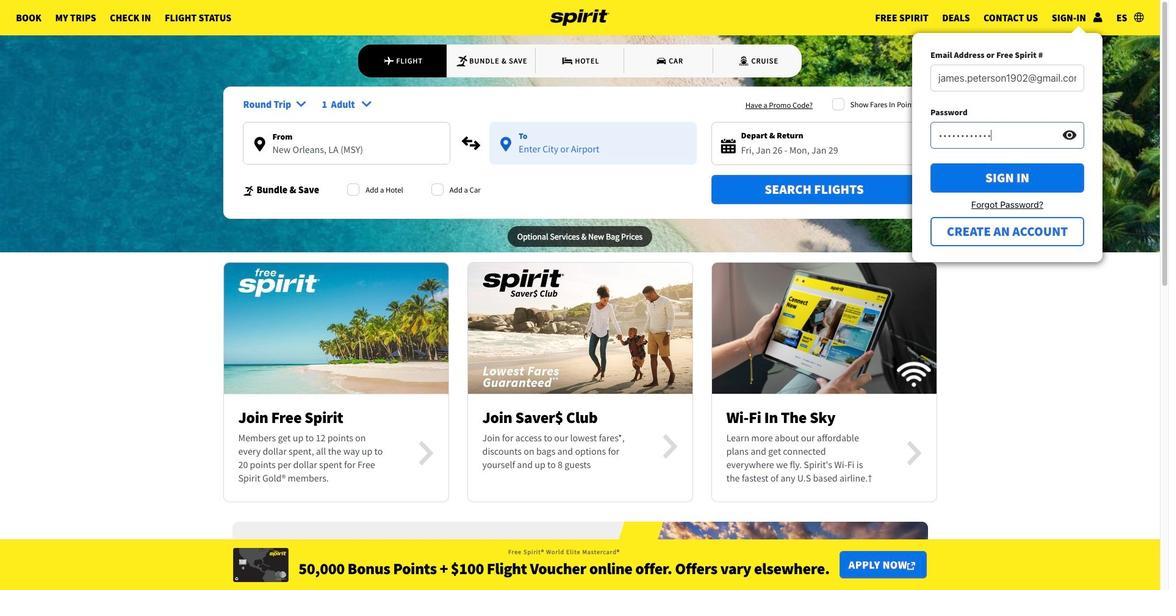 Task type: vqa. For each thing, say whether or not it's contained in the screenshot.
Enter City Or Airport text field to the left
no



Task type: locate. For each thing, give the bounding box(es) containing it.
None field
[[931, 65, 1085, 92]]

None password field
[[931, 122, 1085, 149]]

logo image
[[550, 0, 610, 35]]

0 horizontal spatial enter city or airport text field
[[243, 143, 450, 164]]

wifi image image
[[712, 256, 936, 400]]

tooltip
[[913, 27, 1103, 262]]

car icon image
[[655, 55, 668, 67]]

cruise icon image
[[738, 55, 750, 67]]

hotel icon image
[[562, 55, 574, 67]]

Enter City or Airport text field
[[489, 143, 697, 164], [243, 143, 450, 164]]

enter city or airport text field for map marker alt image
[[243, 143, 450, 164]]

flight icon image
[[383, 55, 395, 67]]

vacation icon image
[[456, 55, 468, 67]]

1 horizontal spatial enter city or airport text field
[[489, 143, 697, 164]]

dates field
[[741, 142, 907, 158]]

map marker alt image
[[254, 137, 265, 152]]

savers_club_image image
[[468, 256, 692, 401]]



Task type: describe. For each thing, give the bounding box(es) containing it.
calendar image
[[721, 139, 736, 154]]

eye image
[[1062, 128, 1078, 143]]

swap airports image
[[461, 134, 481, 153]]

world elite image
[[233, 548, 289, 583]]

enter city or airport text field for map marker alt icon
[[489, 143, 697, 164]]

map marker alt image
[[500, 137, 511, 152]]

bundle and save icon image
[[243, 185, 255, 196]]

user image
[[1093, 12, 1103, 22]]

external links may not meet accessibility requirements. image
[[907, 563, 915, 571]]

global image
[[1134, 12, 1144, 22]]

free_spirit_image image
[[224, 256, 448, 401]]



